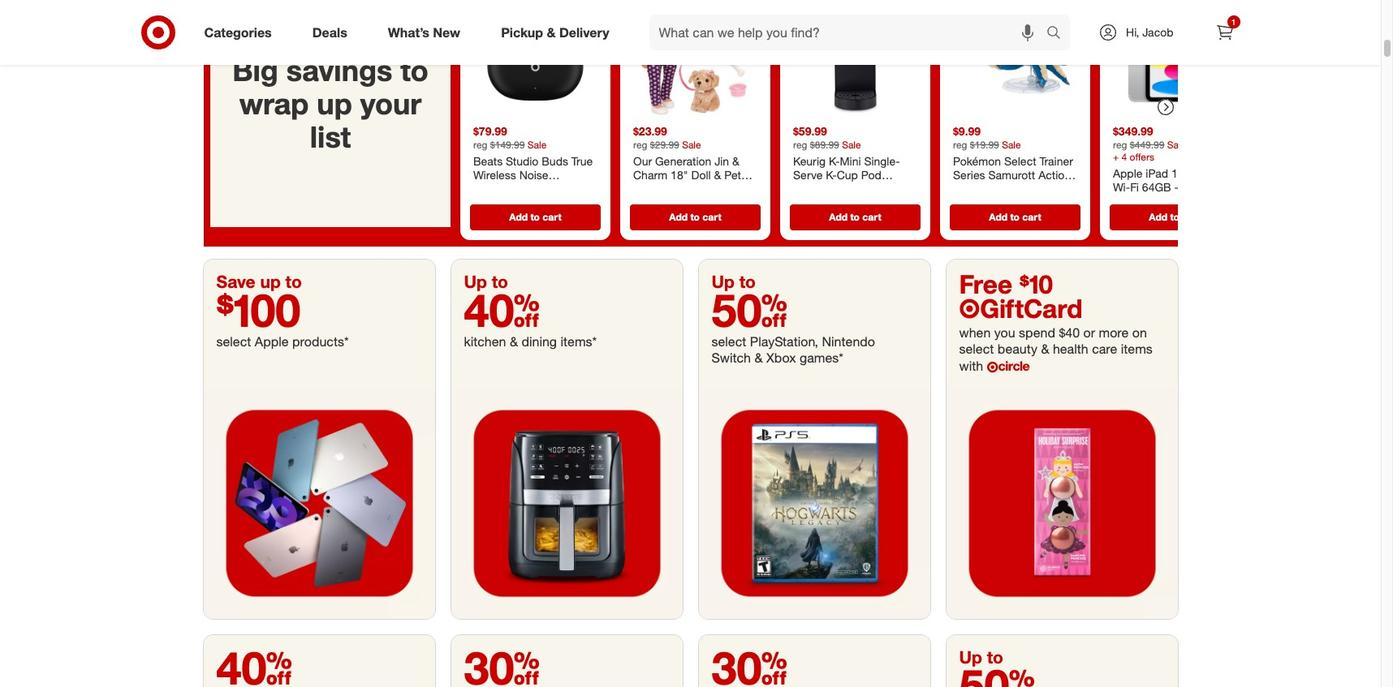 Task type: vqa. For each thing, say whether or not it's contained in the screenshot.


Task type: locate. For each thing, give the bounding box(es) containing it.
add down earbuds
[[509, 211, 528, 223]]

serve
[[793, 168, 823, 182]]

wi-
[[1113, 181, 1130, 194]]

1 vertical spatial k-
[[826, 168, 837, 182]]

2 reg from the left
[[633, 139, 647, 151]]

reg down $349.99
[[1113, 139, 1127, 151]]

1 horizontal spatial select
[[712, 334, 747, 350]]

sale up studio
[[527, 139, 546, 151]]

apple left the products*
[[255, 334, 289, 350]]

carousel region
[[203, 0, 1250, 260]]

sale
[[527, 139, 546, 151], [682, 139, 701, 151], [842, 139, 861, 151], [1002, 139, 1021, 151], [1167, 139, 1186, 151]]

add for coffee
[[829, 211, 848, 223]]

health
[[1053, 341, 1089, 357]]

1 sale from the left
[[527, 139, 546, 151]]

reg for $79.99
[[473, 139, 487, 151]]

beauty
[[998, 341, 1038, 357]]

1
[[1232, 17, 1236, 27]]

$40
[[1059, 325, 1080, 341]]

black inside $79.99 reg $149.99 sale beats studio buds true wireless noise cancelling bluetooth earbuds - black
[[526, 197, 555, 211]]

2 cart from the left
[[702, 211, 721, 223]]

1 vertical spatial up
[[260, 271, 281, 292]]

0 horizontal spatial up
[[464, 271, 487, 292]]

sale up generation
[[682, 139, 701, 151]]

sale up "mini"
[[842, 139, 861, 151]]

sale for jin
[[682, 139, 701, 151]]

items*
[[561, 334, 597, 350]]

1 horizontal spatial black
[[872, 183, 901, 196]]

reg down $79.99
[[473, 139, 487, 151]]

cart
[[542, 211, 561, 223], [702, 211, 721, 223], [862, 211, 881, 223], [1022, 211, 1041, 223], [1182, 211, 1201, 223]]

hi,
[[1127, 25, 1140, 39]]

64gb
[[1142, 181, 1171, 194]]

add to cart down generation)
[[1149, 211, 1201, 223]]

black down bluetooth
[[526, 197, 555, 211]]

reg up our
[[633, 139, 647, 151]]

add to cart for pet
[[669, 211, 721, 223]]

cart down the doll
[[702, 211, 721, 223]]

black down the pod
[[872, 183, 901, 196]]

add to cart button
[[470, 205, 601, 231], [630, 205, 761, 231], [790, 205, 921, 231], [950, 205, 1081, 231], [1110, 205, 1241, 231]]

add to cart for fi
[[1149, 211, 1201, 223]]

select down the save
[[216, 334, 251, 350]]

add to cart button down (target
[[950, 205, 1081, 231]]

black
[[872, 183, 901, 196], [526, 197, 555, 211]]

maker
[[830, 183, 862, 196]]

reg inside $23.99 reg $29.99 sale our generation jin & charm 18" doll & pet set
[[633, 139, 647, 151]]

apple inside $349.99 reg $449.99 sale + 4 offers apple ipad 10.9-inch wi-fi 64gb - (2022, 10th generation) - silver
[[1113, 166, 1143, 180]]

&
[[547, 24, 556, 40], [732, 154, 739, 168], [714, 168, 721, 182], [510, 334, 518, 350], [1042, 341, 1050, 357], [755, 350, 763, 366]]

50
[[712, 283, 788, 338]]

5 add to cart from the left
[[1149, 211, 1201, 223]]

5 add from the left
[[1149, 211, 1168, 223]]

$149.99
[[490, 139, 525, 151]]

up left 'your'
[[317, 86, 352, 121]]

cart down bluetooth
[[542, 211, 561, 223]]

bluetooth
[[530, 183, 579, 196]]

& right 'pickup'
[[547, 24, 556, 40]]

add to cart down (target
[[989, 211, 1041, 223]]

- down cancelling
[[519, 197, 523, 211]]

- down 10.9-
[[1174, 181, 1179, 194]]

reg down $59.99
[[793, 139, 807, 151]]

reg for $9.99
[[953, 139, 967, 151]]

add to cart down the doll
[[669, 211, 721, 223]]

1 horizontal spatial up
[[317, 86, 352, 121]]

select left xbox
[[712, 334, 747, 350]]

4 add to cart from the left
[[989, 211, 1041, 223]]

4 add from the left
[[989, 211, 1008, 223]]

1 horizontal spatial up to
[[712, 271, 756, 292]]

select for 50
[[712, 334, 747, 350]]

sale inside $349.99 reg $449.99 sale + 4 offers apple ipad 10.9-inch wi-fi 64gb - (2022, 10th generation) - silver
[[1167, 139, 1186, 151]]

add to cart button down 64gb
[[1110, 205, 1241, 231]]

circle
[[999, 358, 1030, 374]]

sale inside the $9.99 reg $19.99 sale pokémon select trainer series samurott action figure (target exclusive)
[[1002, 139, 1021, 151]]

3 add to cart button from the left
[[790, 205, 921, 231]]

nintendo
[[822, 334, 876, 350]]

select up "with"
[[960, 341, 994, 357]]

sale for trainer
[[1002, 139, 1021, 151]]

$10
[[1020, 269, 1053, 300]]

add down (target
[[989, 211, 1008, 223]]

0 vertical spatial black
[[872, 183, 901, 196]]

add to cart button down bluetooth
[[470, 205, 601, 231]]

4 cart from the left
[[1022, 211, 1041, 223]]

add down 18"
[[669, 211, 688, 223]]

5 cart from the left
[[1182, 211, 1201, 223]]

3 sale from the left
[[842, 139, 861, 151]]

1 add to cart button from the left
[[470, 205, 601, 231]]

add to cart down maker
[[829, 211, 881, 223]]

apple up wi- on the right top of the page
[[1113, 166, 1143, 180]]

3 cart from the left
[[862, 211, 881, 223]]

list
[[310, 120, 351, 155]]

0 horizontal spatial black
[[526, 197, 555, 211]]

2 sale from the left
[[682, 139, 701, 151]]

reg
[[473, 139, 487, 151], [633, 139, 647, 151], [793, 139, 807, 151], [953, 139, 967, 151], [1113, 139, 1127, 151]]

5 sale from the left
[[1167, 139, 1186, 151]]

cart down the pod
[[862, 211, 881, 223]]

k- up maker
[[826, 168, 837, 182]]

(2022,
[[1182, 181, 1214, 194]]

keurig
[[793, 154, 826, 168]]

our
[[633, 154, 652, 168]]

1 horizontal spatial apple
[[1113, 166, 1143, 180]]

& inside select playstation, nintendo switch & xbox games*
[[755, 350, 763, 366]]

k- down $89.99
[[829, 154, 840, 168]]

sale inside $23.99 reg $29.99 sale our generation jin & charm 18" doll & pet set
[[682, 139, 701, 151]]

sale for buds
[[527, 139, 546, 151]]

0 vertical spatial up
[[317, 86, 352, 121]]

charm
[[633, 168, 667, 182]]

cart for doll
[[702, 211, 721, 223]]

5 reg from the left
[[1113, 139, 1127, 151]]

jin
[[715, 154, 729, 168]]

offers
[[1130, 151, 1154, 163]]

pickup
[[501, 24, 543, 40]]

4 reg from the left
[[953, 139, 967, 151]]

switch
[[712, 350, 751, 366]]

0 horizontal spatial apple
[[255, 334, 289, 350]]

add to cart button for exclusive)
[[950, 205, 1081, 231]]

$349.99
[[1113, 125, 1153, 138]]

4 add to cart button from the left
[[950, 205, 1081, 231]]

up for 40
[[464, 271, 487, 292]]

& left xbox
[[755, 350, 763, 366]]

cart for cancelling
[[542, 211, 561, 223]]

2 horizontal spatial select
[[960, 341, 994, 357]]

3 reg from the left
[[793, 139, 807, 151]]

2 add from the left
[[669, 211, 688, 223]]

4 sale from the left
[[1002, 139, 1021, 151]]

search
[[1040, 26, 1079, 42]]

1 horizontal spatial up
[[712, 271, 735, 292]]

deals
[[312, 24, 347, 40]]

what's new
[[388, 24, 461, 40]]

up right the save
[[260, 271, 281, 292]]

reg for $59.99
[[793, 139, 807, 151]]

sale up select
[[1002, 139, 1021, 151]]

5 add to cart button from the left
[[1110, 205, 1241, 231]]

sale inside $79.99 reg $149.99 sale beats studio buds true wireless noise cancelling bluetooth earbuds - black
[[527, 139, 546, 151]]

up for 50
[[712, 271, 735, 292]]

beats
[[473, 154, 503, 168]]

40
[[464, 283, 540, 338]]

cup
[[837, 168, 858, 182]]

reg inside the $9.99 reg $19.99 sale pokémon select trainer series samurott action figure (target exclusive)
[[953, 139, 967, 151]]

2 horizontal spatial up
[[960, 647, 983, 668]]

add
[[509, 211, 528, 223], [669, 211, 688, 223], [829, 211, 848, 223], [989, 211, 1008, 223], [1149, 211, 1168, 223]]

select
[[1004, 154, 1036, 168]]

sale for mini
[[842, 139, 861, 151]]

with
[[960, 358, 984, 374]]

add to cart down bluetooth
[[509, 211, 561, 223]]

reg for $23.99
[[633, 139, 647, 151]]

add to cart button down maker
[[790, 205, 921, 231]]

reg for $349.99
[[1113, 139, 1127, 151]]

apple
[[1113, 166, 1143, 180], [255, 334, 289, 350]]

up
[[317, 86, 352, 121], [260, 271, 281, 292]]

$59.99 reg $89.99 sale keurig k-mini single- serve k-cup pod coffee maker - black
[[793, 125, 901, 196]]

0 vertical spatial apple
[[1113, 166, 1143, 180]]

when
[[960, 325, 991, 341]]

mini
[[840, 154, 861, 168]]

buds
[[542, 154, 568, 168]]

doll
[[691, 168, 711, 182]]

cart for cup
[[862, 211, 881, 223]]

2 add to cart button from the left
[[630, 205, 761, 231]]

& inside pickup & delivery link
[[547, 24, 556, 40]]

- down the pod
[[865, 183, 869, 196]]

1 reg from the left
[[473, 139, 487, 151]]

reg down $9.99
[[953, 139, 967, 151]]

save up to
[[216, 271, 302, 292]]

3 add to cart from the left
[[829, 211, 881, 223]]

18"
[[671, 168, 688, 182]]

to
[[400, 53, 428, 88], [530, 211, 540, 223], [690, 211, 700, 223], [850, 211, 860, 223], [1010, 211, 1020, 223], [1170, 211, 1180, 223], [286, 271, 302, 292], [492, 271, 508, 292], [740, 271, 756, 292], [987, 647, 1004, 668]]

0 horizontal spatial up to
[[464, 271, 508, 292]]

reg inside $59.99 reg $89.99 sale keurig k-mini single- serve k-cup pod coffee maker - black
[[793, 139, 807, 151]]

3 add from the left
[[829, 211, 848, 223]]

0 horizontal spatial select
[[216, 334, 251, 350]]

0 horizontal spatial up
[[260, 271, 281, 292]]

what's new link
[[374, 15, 481, 50]]

kitchen & dining items*
[[464, 334, 597, 350]]

add for pet
[[669, 211, 688, 223]]

sale inside $59.99 reg $89.99 sale keurig k-mini single- serve k-cup pod coffee maker - black
[[842, 139, 861, 151]]

up to inside "link"
[[960, 647, 1004, 668]]

save
[[216, 271, 256, 292]]

beats studio buds true wireless noise cancelling bluetooth earbuds - black image
[[467, 0, 604, 118]]

earbuds
[[473, 197, 516, 211]]

cart for figure
[[1022, 211, 1041, 223]]

2 add to cart from the left
[[669, 211, 721, 223]]

reg inside $79.99 reg $149.99 sale beats studio buds true wireless noise cancelling bluetooth earbuds - black
[[473, 139, 487, 151]]

1 add from the left
[[509, 211, 528, 223]]

cart down exclusive)
[[1022, 211, 1041, 223]]

1 add to cart from the left
[[509, 211, 561, 223]]

add to cart button down the doll
[[630, 205, 761, 231]]

4
[[1122, 151, 1127, 163]]

cart down generation)
[[1182, 211, 1201, 223]]

hi, jacob
[[1127, 25, 1174, 39]]

select
[[216, 334, 251, 350], [712, 334, 747, 350], [960, 341, 994, 357]]

$349.99 reg $449.99 sale + 4 offers apple ipad 10.9-inch wi-fi 64gb - (2022, 10th generation) - silver
[[1113, 125, 1235, 209]]

1 cart from the left
[[542, 211, 561, 223]]

2 horizontal spatial up to
[[960, 647, 1004, 668]]

pokémon
[[953, 154, 1001, 168]]

up to for 50
[[712, 271, 756, 292]]

add to cart for coffee
[[829, 211, 881, 223]]

select inside select playstation, nintendo switch & xbox games*
[[712, 334, 747, 350]]

1 vertical spatial apple
[[255, 334, 289, 350]]

reg inside $349.99 reg $449.99 sale + 4 offers apple ipad 10.9-inch wi-fi 64gb - (2022, 10th generation) - silver
[[1113, 139, 1127, 151]]

big
[[232, 53, 278, 88]]

to inside big savings to wrap up your list
[[400, 53, 428, 88]]

¬giftcard
[[960, 293, 1083, 324]]

& down jin
[[714, 168, 721, 182]]

up inside up to "link"
[[960, 647, 983, 668]]

add to cart
[[509, 211, 561, 223], [669, 211, 721, 223], [829, 211, 881, 223], [989, 211, 1041, 223], [1149, 211, 1201, 223]]

1 vertical spatial black
[[526, 197, 555, 211]]

add down maker
[[829, 211, 848, 223]]

& left "health"
[[1042, 341, 1050, 357]]

sale up 10.9-
[[1167, 139, 1186, 151]]

add down generation)
[[1149, 211, 1168, 223]]

add for exclusive)
[[989, 211, 1008, 223]]

$29.99
[[650, 139, 679, 151]]

trainer
[[1040, 154, 1073, 168]]



Task type: describe. For each thing, give the bounding box(es) containing it.
savings
[[286, 53, 392, 88]]

our generation jin & charm 18" doll & pet set image
[[627, 0, 764, 118]]

add to cart for exclusive)
[[989, 211, 1041, 223]]

pet
[[724, 168, 741, 182]]

xbox
[[767, 350, 796, 366]]

keurig k-mini single-serve k-cup pod coffee maker - black image
[[787, 0, 924, 118]]

dining
[[522, 334, 557, 350]]

add to cart button for pet
[[630, 205, 761, 231]]

- down (2022,
[[1199, 195, 1204, 209]]

items
[[1121, 341, 1153, 357]]

- inside $79.99 reg $149.99 sale beats studio buds true wireless noise cancelling bluetooth earbuds - black
[[519, 197, 523, 211]]

apple ipad 10.9-inch wi-fi 64gb - (2022, 10th generation) - silver image
[[1107, 0, 1244, 118]]

true
[[571, 154, 593, 168]]

add to cart for earbuds
[[509, 211, 561, 223]]

pickup & delivery
[[501, 24, 610, 40]]

studio
[[506, 154, 538, 168]]

playstation,
[[750, 334, 819, 350]]

ipad
[[1146, 166, 1168, 180]]

coffee
[[793, 183, 827, 196]]

What can we help you find? suggestions appear below search field
[[649, 15, 1051, 50]]

$449.99
[[1130, 139, 1165, 151]]

$9.99
[[953, 125, 981, 138]]

series
[[953, 168, 985, 182]]

select for $100
[[216, 334, 251, 350]]

wireless
[[473, 168, 516, 182]]

sale for offers
[[1167, 139, 1186, 151]]

generation)
[[1139, 195, 1196, 209]]

$89.99
[[810, 139, 839, 151]]

action
[[1038, 168, 1071, 182]]

(target
[[988, 183, 1022, 196]]

$59.99
[[793, 125, 827, 138]]

select playstation, nintendo switch & xbox games*
[[712, 334, 876, 366]]

you
[[995, 325, 1016, 341]]

categories link
[[190, 15, 292, 50]]

or
[[1084, 325, 1096, 341]]

more
[[1099, 325, 1129, 341]]

up to link
[[947, 636, 1178, 688]]

noise
[[519, 168, 548, 182]]

add to cart button for earbuds
[[470, 205, 601, 231]]

fi
[[1130, 181, 1139, 194]]

figure
[[953, 183, 985, 196]]

& inside "when you spend $40 or more on select beauty & health care items with"
[[1042, 341, 1050, 357]]

free $10 ¬giftcard
[[960, 269, 1083, 324]]

- inside $59.99 reg $89.99 sale keurig k-mini single- serve k-cup pod coffee maker - black
[[865, 183, 869, 196]]

up inside big savings to wrap up your list
[[317, 86, 352, 121]]

what's
[[388, 24, 430, 40]]

add to cart button for coffee
[[790, 205, 921, 231]]

spend
[[1019, 325, 1056, 341]]

your
[[360, 86, 421, 121]]

0 vertical spatial k-
[[829, 154, 840, 168]]

big savings to wrap up your list
[[232, 53, 428, 155]]

inch
[[1198, 166, 1219, 180]]

$23.99 reg $29.99 sale our generation jin & charm 18" doll & pet set
[[633, 125, 741, 196]]

10th
[[1113, 195, 1136, 209]]

wrap
[[239, 86, 308, 121]]

1 link
[[1207, 15, 1243, 50]]

& right jin
[[732, 154, 739, 168]]

care
[[1093, 341, 1118, 357]]

$23.99
[[633, 125, 667, 138]]

10.9-
[[1172, 166, 1198, 180]]

$79.99 reg $149.99 sale beats studio buds true wireless noise cancelling bluetooth earbuds - black
[[473, 125, 593, 211]]

add for earbuds
[[509, 211, 528, 223]]

search button
[[1040, 15, 1079, 54]]

samurott
[[988, 168, 1035, 182]]

black inside $59.99 reg $89.99 sale keurig k-mini single- serve k-cup pod coffee maker - black
[[872, 183, 901, 196]]

$100
[[216, 283, 301, 338]]

to inside "link"
[[987, 647, 1004, 668]]

add to cart button for fi
[[1110, 205, 1241, 231]]

silver
[[1207, 195, 1235, 209]]

select apple products*
[[216, 334, 349, 350]]

$9.99 reg $19.99 sale pokémon select trainer series samurott action figure (target exclusive)
[[953, 125, 1076, 196]]

+
[[1113, 151, 1119, 163]]

pickup & delivery link
[[487, 15, 630, 50]]

$79.99
[[473, 125, 507, 138]]

on
[[1133, 325, 1148, 341]]

jacob
[[1143, 25, 1174, 39]]

products*
[[292, 334, 349, 350]]

kitchen
[[464, 334, 506, 350]]

$19.99
[[970, 139, 999, 151]]

cart for inch
[[1182, 211, 1201, 223]]

cancelling
[[473, 183, 526, 196]]

select inside "when you spend $40 or more on select beauty & health care items with"
[[960, 341, 994, 357]]

exclusive)
[[1025, 183, 1076, 196]]

games*
[[800, 350, 844, 366]]

deals link
[[299, 15, 368, 50]]

single-
[[864, 154, 900, 168]]

new
[[433, 24, 461, 40]]

when you spend $40 or more on select beauty & health care items with
[[960, 325, 1153, 374]]

add for fi
[[1149, 211, 1168, 223]]

pokémon select trainer series samurott action figure (target exclusive) image
[[947, 0, 1084, 118]]

up to for 40
[[464, 271, 508, 292]]

& left dining
[[510, 334, 518, 350]]

generation
[[655, 154, 711, 168]]



